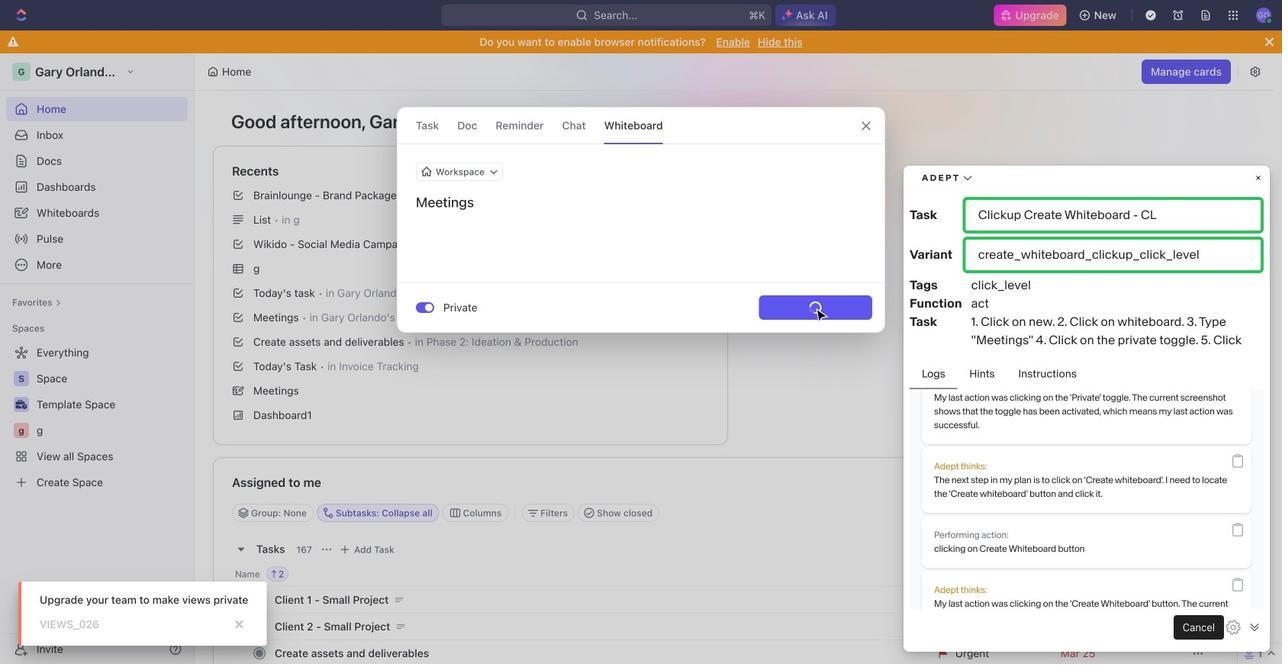 Task type: vqa. For each thing, say whether or not it's contained in the screenshot.
Sidebar "navigation"
yes



Task type: describe. For each thing, give the bounding box(es) containing it.
sidebar navigation
[[0, 53, 195, 664]]

tree inside the sidebar navigation
[[6, 341, 188, 495]]

Search tasks... text field
[[1021, 502, 1174, 525]]

Name this Whiteboard... field
[[398, 193, 885, 212]]



Task type: locate. For each thing, give the bounding box(es) containing it.
tree
[[6, 341, 188, 495]]

dialog
[[397, 107, 886, 333]]



